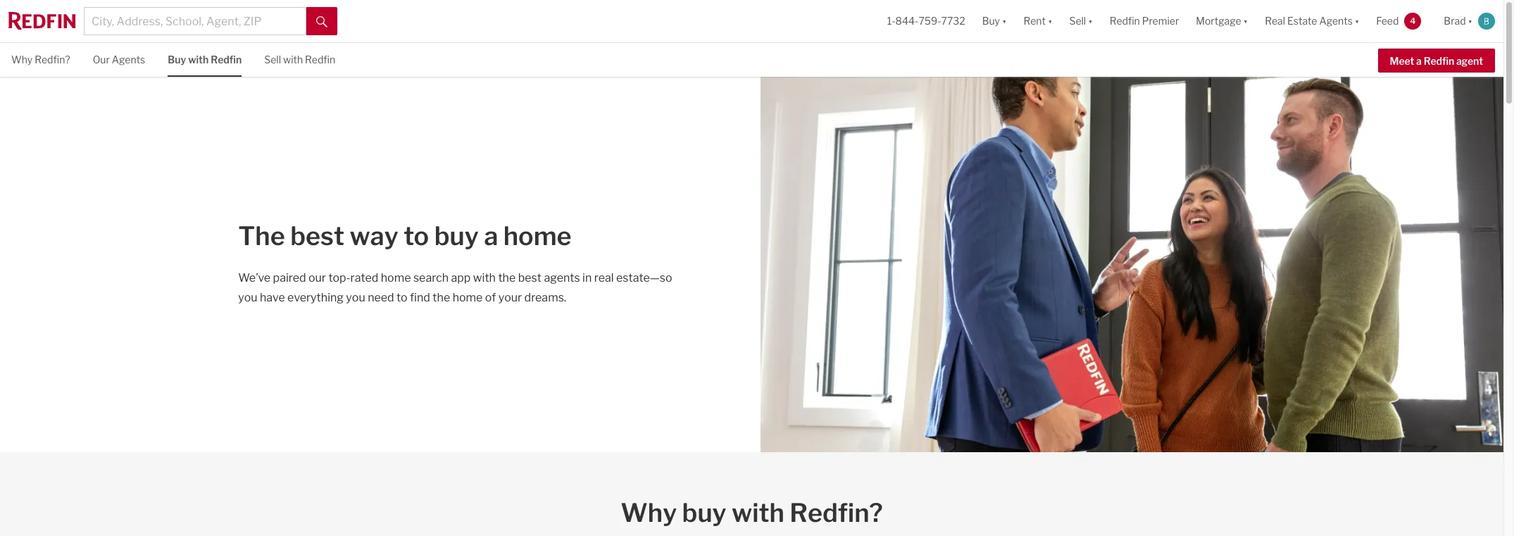 Task type: describe. For each thing, give the bounding box(es) containing it.
sell ▾
[[1070, 15, 1093, 27]]

sell with redfin
[[264, 54, 335, 66]]

▾ for buy ▾
[[1002, 15, 1007, 27]]

user photo image
[[1479, 13, 1496, 30]]

1 you from the left
[[238, 291, 258, 305]]

submit search image
[[316, 16, 328, 27]]

an agent with customers inside of a home image
[[761, 77, 1504, 452]]

our agents
[[93, 54, 145, 66]]

1-844-759-7732
[[887, 15, 966, 27]]

0 horizontal spatial buy
[[434, 221, 479, 252]]

redfin premier
[[1110, 15, 1179, 27]]

0 vertical spatial to
[[404, 221, 429, 252]]

mortgage ▾ button
[[1188, 0, 1257, 42]]

1-
[[887, 15, 896, 27]]

844-
[[896, 15, 919, 27]]

1 horizontal spatial redfin?
[[790, 497, 883, 528]]

sell for sell with redfin
[[264, 54, 281, 66]]

rent ▾
[[1024, 15, 1053, 27]]

1 vertical spatial a
[[484, 221, 498, 252]]

agent
[[1457, 55, 1484, 67]]

2 horizontal spatial home
[[504, 221, 572, 252]]

redfin premier button
[[1102, 0, 1188, 42]]

buy with redfin
[[168, 54, 242, 66]]

mortgage ▾
[[1196, 15, 1248, 27]]

redfin for buy with redfin
[[211, 54, 242, 66]]

our
[[309, 271, 326, 285]]

City, Address, School, Agent, ZIP search field
[[84, 7, 306, 35]]

1 vertical spatial home
[[381, 271, 411, 285]]

1 horizontal spatial the
[[498, 271, 516, 285]]

sell for sell ▾
[[1070, 15, 1086, 27]]

search
[[413, 271, 449, 285]]

real
[[594, 271, 614, 285]]

feed
[[1377, 15, 1399, 27]]

buy ▾ button
[[974, 0, 1015, 42]]

real estate agents ▾ link
[[1265, 0, 1360, 42]]

why redfin? link
[[11, 43, 70, 75]]

why for why buy with redfin?
[[621, 497, 677, 528]]

brad
[[1444, 15, 1466, 27]]

meet a redfin agent
[[1390, 55, 1484, 67]]

buy ▾
[[982, 15, 1007, 27]]

our
[[93, 54, 110, 66]]

your
[[499, 291, 522, 305]]

to inside we've paired our top-rated home search app with the best agents in real estate—so you have everything you need to find the home of your dreams.
[[397, 291, 408, 305]]

a inside meet a redfin agent button
[[1417, 55, 1422, 67]]

the
[[238, 221, 285, 252]]

brad ▾
[[1444, 15, 1473, 27]]

buy with redfin link
[[168, 43, 242, 75]]

rent ▾ button
[[1015, 0, 1061, 42]]

sell ▾ button
[[1061, 0, 1102, 42]]

0 horizontal spatial best
[[290, 221, 344, 252]]

▾ inside dropdown button
[[1355, 15, 1360, 27]]

top-
[[329, 271, 351, 285]]

agents inside dropdown button
[[1320, 15, 1353, 27]]

mortgage
[[1196, 15, 1242, 27]]

mortgage ▾ button
[[1196, 0, 1248, 42]]

paired
[[273, 271, 306, 285]]

everything
[[287, 291, 344, 305]]

with inside we've paired our top-rated home search app with the best agents in real estate—so you have everything you need to find the home of your dreams.
[[473, 271, 496, 285]]

in
[[583, 271, 592, 285]]

▾ for sell ▾
[[1089, 15, 1093, 27]]

2 vertical spatial home
[[453, 291, 483, 305]]

buy ▾ button
[[982, 0, 1007, 42]]



Task type: locate. For each thing, give the bounding box(es) containing it.
way
[[350, 221, 398, 252]]

1 vertical spatial buy
[[682, 497, 727, 528]]

0 vertical spatial buy
[[982, 15, 1000, 27]]

1 vertical spatial buy
[[168, 54, 186, 66]]

2 ▾ from the left
[[1048, 15, 1053, 27]]

find
[[410, 291, 430, 305]]

rent ▾ button
[[1024, 0, 1053, 42]]

home down the app
[[453, 291, 483, 305]]

to left find
[[397, 291, 408, 305]]

a
[[1417, 55, 1422, 67], [484, 221, 498, 252]]

▾ left feed
[[1355, 15, 1360, 27]]

buy for buy with redfin
[[168, 54, 186, 66]]

to
[[404, 221, 429, 252], [397, 291, 408, 305]]

buy inside dropdown button
[[982, 15, 1000, 27]]

▾ for rent ▾
[[1048, 15, 1053, 27]]

▾ right "brad"
[[1468, 15, 1473, 27]]

meet a redfin agent button
[[1378, 48, 1496, 72]]

0 horizontal spatial agents
[[112, 54, 145, 66]]

1 horizontal spatial sell
[[1070, 15, 1086, 27]]

1 vertical spatial sell
[[264, 54, 281, 66]]

sell
[[1070, 15, 1086, 27], [264, 54, 281, 66]]

buy for buy ▾
[[982, 15, 1000, 27]]

we've paired our top-rated home search app with the best agents in real estate—so you have everything you need to find the home of your dreams.
[[238, 271, 672, 305]]

0 horizontal spatial why
[[11, 54, 33, 66]]

5 ▾ from the left
[[1355, 15, 1360, 27]]

with
[[188, 54, 209, 66], [283, 54, 303, 66], [473, 271, 496, 285], [732, 497, 785, 528]]

home up need
[[381, 271, 411, 285]]

buy right 7732
[[982, 15, 1000, 27]]

real
[[1265, 15, 1286, 27]]

real estate agents ▾ button
[[1257, 0, 1368, 42]]

of
[[485, 291, 496, 305]]

0 horizontal spatial buy
[[168, 54, 186, 66]]

premier
[[1142, 15, 1179, 27]]

redfin
[[1110, 15, 1140, 27], [211, 54, 242, 66], [305, 54, 335, 66], [1424, 55, 1455, 67]]

▾ right rent ▾
[[1089, 15, 1093, 27]]

buy
[[982, 15, 1000, 27], [168, 54, 186, 66]]

you down we've
[[238, 291, 258, 305]]

1 vertical spatial redfin?
[[790, 497, 883, 528]]

the right find
[[433, 291, 450, 305]]

0 vertical spatial best
[[290, 221, 344, 252]]

▾ right rent
[[1048, 15, 1053, 27]]

why redfin?
[[11, 54, 70, 66]]

agents right our
[[112, 54, 145, 66]]

sell with redfin link
[[264, 43, 335, 75]]

0 horizontal spatial the
[[433, 291, 450, 305]]

why buy with redfin?
[[621, 497, 883, 528]]

1 vertical spatial the
[[433, 291, 450, 305]]

to right way
[[404, 221, 429, 252]]

have
[[260, 291, 285, 305]]

we've
[[238, 271, 271, 285]]

1 vertical spatial best
[[518, 271, 542, 285]]

home up agents
[[504, 221, 572, 252]]

4
[[1411, 15, 1416, 26]]

you down rated
[[346, 291, 365, 305]]

the best way to buy a home
[[238, 221, 572, 252]]

2 you from the left
[[346, 291, 365, 305]]

1 horizontal spatial agents
[[1320, 15, 1353, 27]]

1 horizontal spatial a
[[1417, 55, 1422, 67]]

redfin for sell with redfin
[[305, 54, 335, 66]]

redfin down "city, address, school, agent, zip" search box
[[211, 54, 242, 66]]

redfin for meet a redfin agent
[[1424, 55, 1455, 67]]

0 vertical spatial buy
[[434, 221, 479, 252]]

sell right buy with redfin
[[264, 54, 281, 66]]

0 vertical spatial a
[[1417, 55, 1422, 67]]

buy
[[434, 221, 479, 252], [682, 497, 727, 528]]

1 horizontal spatial buy
[[982, 15, 1000, 27]]

best up our
[[290, 221, 344, 252]]

the up the your
[[498, 271, 516, 285]]

0 horizontal spatial sell
[[264, 54, 281, 66]]

estate
[[1288, 15, 1318, 27]]

0 horizontal spatial you
[[238, 291, 258, 305]]

1 horizontal spatial best
[[518, 271, 542, 285]]

need
[[368, 291, 394, 305]]

0 vertical spatial home
[[504, 221, 572, 252]]

you
[[238, 291, 258, 305], [346, 291, 365, 305]]

4 ▾ from the left
[[1244, 15, 1248, 27]]

agents right estate
[[1320, 15, 1353, 27]]

▾ for mortgage ▾
[[1244, 15, 1248, 27]]

real estate agents ▾
[[1265, 15, 1360, 27]]

why for why redfin?
[[11, 54, 33, 66]]

1 ▾ from the left
[[1002, 15, 1007, 27]]

home
[[504, 221, 572, 252], [381, 271, 411, 285], [453, 291, 483, 305]]

0 vertical spatial agents
[[1320, 15, 1353, 27]]

our agents link
[[93, 43, 145, 75]]

best inside we've paired our top-rated home search app with the best agents in real estate—so you have everything you need to find the home of your dreams.
[[518, 271, 542, 285]]

▾ left rent
[[1002, 15, 1007, 27]]

rent
[[1024, 15, 1046, 27]]

dreams.
[[525, 291, 566, 305]]

6 ▾ from the left
[[1468, 15, 1473, 27]]

0 vertical spatial the
[[498, 271, 516, 285]]

1 vertical spatial agents
[[112, 54, 145, 66]]

estate—so
[[616, 271, 672, 285]]

▾ right mortgage
[[1244, 15, 1248, 27]]

3 ▾ from the left
[[1089, 15, 1093, 27]]

redfin?
[[35, 54, 70, 66], [790, 497, 883, 528]]

0 horizontal spatial home
[[381, 271, 411, 285]]

1 horizontal spatial why
[[621, 497, 677, 528]]

1 vertical spatial to
[[397, 291, 408, 305]]

a right meet
[[1417, 55, 1422, 67]]

7732
[[942, 15, 966, 27]]

0 vertical spatial sell
[[1070, 15, 1086, 27]]

0 vertical spatial redfin?
[[35, 54, 70, 66]]

sell ▾ button
[[1070, 0, 1093, 42]]

1-844-759-7732 link
[[887, 15, 966, 27]]

the
[[498, 271, 516, 285], [433, 291, 450, 305]]

rated
[[351, 271, 379, 285]]

best
[[290, 221, 344, 252], [518, 271, 542, 285]]

1 horizontal spatial you
[[346, 291, 365, 305]]

redfin left premier
[[1110, 15, 1140, 27]]

1 vertical spatial why
[[621, 497, 677, 528]]

sell right rent ▾
[[1070, 15, 1086, 27]]

0 vertical spatial why
[[11, 54, 33, 66]]

agents inside "link"
[[112, 54, 145, 66]]

1 horizontal spatial home
[[453, 291, 483, 305]]

app
[[451, 271, 471, 285]]

a up of
[[484, 221, 498, 252]]

redfin down submit search icon
[[305, 54, 335, 66]]

meet
[[1390, 55, 1415, 67]]

sell inside dropdown button
[[1070, 15, 1086, 27]]

agents
[[1320, 15, 1353, 27], [112, 54, 145, 66]]

best up dreams.
[[518, 271, 542, 285]]

▾ for brad ▾
[[1468, 15, 1473, 27]]

▾
[[1002, 15, 1007, 27], [1048, 15, 1053, 27], [1089, 15, 1093, 27], [1244, 15, 1248, 27], [1355, 15, 1360, 27], [1468, 15, 1473, 27]]

0 horizontal spatial redfin?
[[35, 54, 70, 66]]

redfin left 'agent'
[[1424, 55, 1455, 67]]

why
[[11, 54, 33, 66], [621, 497, 677, 528]]

agents
[[544, 271, 580, 285]]

0 horizontal spatial a
[[484, 221, 498, 252]]

buy down "city, address, school, agent, zip" search box
[[168, 54, 186, 66]]

759-
[[919, 15, 942, 27]]

1 horizontal spatial buy
[[682, 497, 727, 528]]



Task type: vqa. For each thing, say whether or not it's contained in the screenshot.
the right Why
yes



